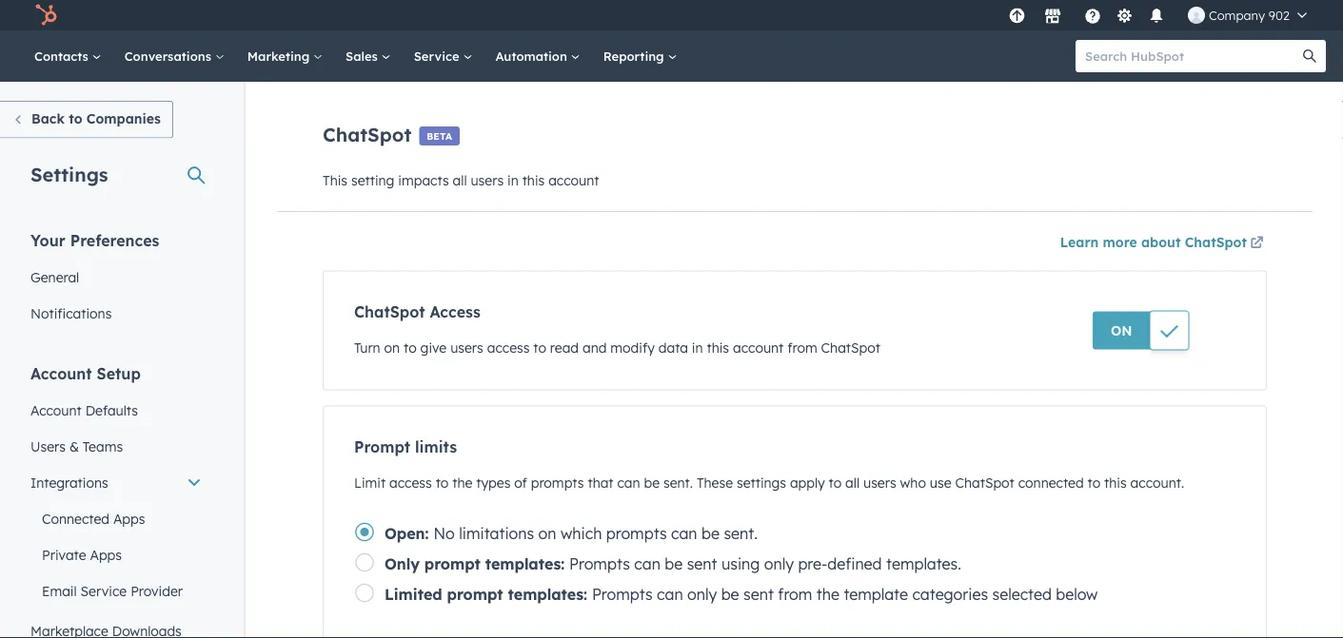 Task type: vqa. For each thing, say whether or not it's contained in the screenshot.
topmost in
yes



Task type: locate. For each thing, give the bounding box(es) containing it.
1 vertical spatial account
[[30, 402, 82, 419]]

0 vertical spatial apps
[[113, 511, 145, 527]]

1 vertical spatial from
[[778, 585, 812, 604]]

defaults
[[85, 402, 138, 419]]

1 vertical spatial only
[[687, 585, 717, 604]]

0 vertical spatial only
[[764, 554, 794, 574]]

templates.
[[886, 554, 961, 574]]

1 horizontal spatial access
[[487, 339, 530, 356]]

users right give
[[450, 339, 483, 356]]

prompt
[[424, 554, 481, 574], [447, 585, 503, 604]]

back to companies
[[31, 110, 161, 127]]

settings link
[[1113, 5, 1136, 25]]

sent. up using at the bottom of page
[[724, 524, 758, 543]]

to left read
[[533, 339, 546, 356]]

learn
[[1060, 234, 1099, 251]]

to right apply
[[829, 475, 842, 491]]

service right sales link
[[414, 48, 463, 64]]

using
[[722, 554, 760, 574]]

this setting impacts all users in this account
[[323, 172, 599, 189]]

1 vertical spatial service
[[80, 583, 127, 600]]

chatspot
[[323, 122, 411, 146], [1185, 234, 1247, 251], [354, 302, 425, 321], [821, 339, 880, 356], [955, 475, 1015, 491]]

access left read
[[487, 339, 530, 356]]

0 vertical spatial prompts
[[531, 475, 584, 491]]

be up only prompt templates: prompts can be sent using only pre-defined templates.
[[702, 524, 720, 543]]

be down using at the bottom of page
[[721, 585, 739, 604]]

account for account defaults
[[30, 402, 82, 419]]

prompt right limited on the left of page
[[447, 585, 503, 604]]

users right impacts
[[471, 172, 504, 189]]

open:
[[385, 524, 429, 543]]

0 vertical spatial prompts
[[569, 554, 630, 574]]

back
[[31, 110, 65, 127]]

access
[[487, 339, 530, 356], [389, 475, 432, 491]]

0 vertical spatial service
[[414, 48, 463, 64]]

0 vertical spatial sent
[[687, 554, 717, 574]]

access down prompt limits
[[389, 475, 432, 491]]

prompts right of
[[531, 475, 584, 491]]

sent.
[[663, 475, 693, 491], [724, 524, 758, 543]]

templates:
[[485, 554, 565, 574], [508, 585, 587, 604]]

all right apply
[[845, 475, 860, 491]]

can down open: no limitations on which prompts can be sent.
[[634, 554, 660, 574]]

sent left using at the bottom of page
[[687, 554, 717, 574]]

1 vertical spatial in
[[692, 339, 703, 356]]

your
[[30, 231, 65, 250]]

connected
[[1018, 475, 1084, 491]]

1 horizontal spatial all
[[845, 475, 860, 491]]

all right impacts
[[453, 172, 467, 189]]

mateo roberts image
[[1188, 7, 1205, 24]]

no
[[434, 524, 455, 543]]

0 horizontal spatial all
[[453, 172, 467, 189]]

1 horizontal spatial account
[[733, 339, 784, 356]]

contacts
[[34, 48, 92, 64]]

can down only prompt templates: prompts can be sent using only pre-defined templates.
[[657, 585, 683, 604]]

1 vertical spatial prompt
[[447, 585, 503, 604]]

to
[[69, 110, 82, 127], [404, 339, 417, 356], [533, 339, 546, 356], [436, 475, 449, 491], [829, 475, 842, 491], [1088, 475, 1101, 491]]

1 vertical spatial account
[[733, 339, 784, 356]]

account up account defaults
[[30, 364, 92, 383]]

users left who
[[863, 475, 896, 491]]

prompt down no
[[424, 554, 481, 574]]

apps
[[113, 511, 145, 527], [90, 547, 122, 564]]

settings
[[30, 162, 108, 186]]

0 vertical spatial templates:
[[485, 554, 565, 574]]

account
[[548, 172, 599, 189], [733, 339, 784, 356]]

templates: down open: no limitations on which prompts can be sent.
[[508, 585, 587, 604]]

sent down using at the bottom of page
[[743, 585, 774, 604]]

1 horizontal spatial service
[[414, 48, 463, 64]]

1 horizontal spatial on
[[538, 524, 556, 543]]

the left types
[[452, 475, 472, 491]]

integrations button
[[19, 465, 213, 501]]

search button
[[1294, 40, 1326, 72]]

0 horizontal spatial service
[[80, 583, 127, 600]]

types
[[476, 475, 511, 491]]

be
[[644, 475, 660, 491], [702, 524, 720, 543], [665, 554, 683, 574], [721, 585, 739, 604]]

learn more about chatspot
[[1060, 234, 1247, 251]]

limit
[[354, 475, 386, 491]]

all
[[453, 172, 467, 189], [845, 475, 860, 491]]

link opens in a new window image
[[1250, 237, 1264, 251]]

notifications link
[[19, 296, 213, 332]]

to right connected
[[1088, 475, 1101, 491]]

help image
[[1084, 9, 1101, 26]]

prompts down which
[[569, 554, 630, 574]]

more
[[1103, 234, 1137, 251]]

which
[[561, 524, 602, 543]]

can right that
[[617, 475, 640, 491]]

1 horizontal spatial prompts
[[606, 524, 667, 543]]

to left give
[[404, 339, 417, 356]]

2 account from the top
[[30, 402, 82, 419]]

apps down integrations button
[[113, 511, 145, 527]]

only left pre-
[[764, 554, 794, 574]]

1 horizontal spatial sent
[[743, 585, 774, 604]]

1 horizontal spatial the
[[816, 585, 839, 604]]

company 902 menu
[[1003, 0, 1320, 30]]

only
[[385, 554, 420, 574]]

limits
[[415, 437, 457, 456]]

service down private apps link
[[80, 583, 127, 600]]

use
[[930, 475, 951, 491]]

&
[[69, 438, 79, 455]]

service inside "link"
[[80, 583, 127, 600]]

only
[[764, 554, 794, 574], [687, 585, 717, 604]]

help button
[[1076, 0, 1109, 30]]

setup
[[97, 364, 141, 383]]

prompt
[[354, 437, 410, 456]]

1 account from the top
[[30, 364, 92, 383]]

0 horizontal spatial only
[[687, 585, 717, 604]]

2 vertical spatial this
[[1104, 475, 1127, 491]]

private apps link
[[19, 537, 213, 574]]

0 vertical spatial users
[[471, 172, 504, 189]]

the down pre-
[[816, 585, 839, 604]]

1 vertical spatial users
[[450, 339, 483, 356]]

1 vertical spatial templates:
[[508, 585, 587, 604]]

reporting link
[[592, 30, 689, 82]]

of
[[514, 475, 527, 491]]

automation
[[495, 48, 571, 64]]

0 horizontal spatial the
[[452, 475, 472, 491]]

1 horizontal spatial sent.
[[724, 524, 758, 543]]

general link
[[19, 259, 213, 296]]

teams
[[83, 438, 123, 455]]

company
[[1209, 7, 1265, 23]]

0 horizontal spatial in
[[507, 172, 519, 189]]

0 vertical spatial prompt
[[424, 554, 481, 574]]

in right impacts
[[507, 172, 519, 189]]

account.
[[1130, 475, 1184, 491]]

turn
[[354, 339, 380, 356]]

defined
[[827, 554, 882, 574]]

2 vertical spatial users
[[863, 475, 896, 491]]

in right "data"
[[692, 339, 703, 356]]

conversations
[[124, 48, 215, 64]]

0 vertical spatial sent.
[[663, 475, 693, 491]]

to right "back"
[[69, 110, 82, 127]]

1 vertical spatial prompts
[[606, 524, 667, 543]]

prompts for only prompt templates:
[[569, 554, 630, 574]]

0 horizontal spatial on
[[384, 339, 400, 356]]

private
[[42, 547, 86, 564]]

1 vertical spatial apps
[[90, 547, 122, 564]]

1 horizontal spatial in
[[692, 339, 703, 356]]

account
[[30, 364, 92, 383], [30, 402, 82, 419]]

can
[[617, 475, 640, 491], [671, 524, 697, 543], [634, 554, 660, 574], [657, 585, 683, 604]]

0 horizontal spatial sent
[[687, 554, 717, 574]]

below
[[1056, 585, 1098, 604]]

1 vertical spatial sent
[[743, 585, 774, 604]]

marketplaces image
[[1044, 9, 1061, 26]]

can up only prompt templates: prompts can be sent using only pre-defined templates.
[[671, 524, 697, 543]]

this
[[323, 172, 347, 189]]

prompts up only prompt templates: prompts can be sent using only pre-defined templates.
[[606, 524, 667, 543]]

sent. left these
[[663, 475, 693, 491]]

limited prompt templates: prompts can only be sent from the template categories selected below
[[385, 585, 1098, 604]]

apps up email service provider
[[90, 547, 122, 564]]

only down only prompt templates: prompts can be sent using only pre-defined templates.
[[687, 585, 717, 604]]

marketplaces button
[[1033, 0, 1073, 30]]

conversations link
[[113, 30, 236, 82]]

be left using at the bottom of page
[[665, 554, 683, 574]]

templates: for only prompt templates:
[[485, 554, 565, 574]]

1 horizontal spatial this
[[707, 339, 729, 356]]

on left which
[[538, 524, 556, 543]]

prompts down only prompt templates: prompts can be sent using only pre-defined templates.
[[592, 585, 653, 604]]

1 horizontal spatial only
[[764, 554, 794, 574]]

1 vertical spatial prompts
[[592, 585, 653, 604]]

notifications image
[[1148, 9, 1165, 26]]

chatspot access
[[354, 302, 480, 321]]

on right turn
[[384, 339, 400, 356]]

upgrade link
[[1005, 5, 1029, 25]]

0 vertical spatial the
[[452, 475, 472, 491]]

1 vertical spatial access
[[389, 475, 432, 491]]

account up users at the left bottom
[[30, 402, 82, 419]]

0 vertical spatial all
[[453, 172, 467, 189]]

sent
[[687, 554, 717, 574], [743, 585, 774, 604]]

0 vertical spatial this
[[522, 172, 545, 189]]

0 horizontal spatial sent.
[[663, 475, 693, 491]]

integrations
[[30, 475, 108, 491]]

902
[[1269, 7, 1290, 23]]

0 vertical spatial account
[[30, 364, 92, 383]]

link opens in a new window image
[[1250, 233, 1264, 256]]

service link
[[402, 30, 484, 82]]

templates: down limitations
[[485, 554, 565, 574]]

prompts
[[531, 475, 584, 491], [606, 524, 667, 543]]

0 horizontal spatial access
[[389, 475, 432, 491]]

contacts link
[[23, 30, 113, 82]]

hubspot image
[[34, 4, 57, 27]]

0 vertical spatial account
[[548, 172, 599, 189]]



Task type: describe. For each thing, give the bounding box(es) containing it.
general
[[30, 269, 79, 286]]

categories
[[912, 585, 988, 604]]

2 horizontal spatial this
[[1104, 475, 1127, 491]]

users & teams link
[[19, 429, 213, 465]]

give
[[420, 339, 447, 356]]

0 horizontal spatial this
[[522, 172, 545, 189]]

0 vertical spatial from
[[787, 339, 817, 356]]

upgrade image
[[1008, 8, 1026, 25]]

users for chatspot
[[471, 172, 504, 189]]

setting
[[351, 172, 394, 189]]

1 vertical spatial all
[[845, 475, 860, 491]]

apply
[[790, 475, 825, 491]]

automation link
[[484, 30, 592, 82]]

apps for connected apps
[[113, 511, 145, 527]]

1 vertical spatial the
[[816, 585, 839, 604]]

connected apps
[[42, 511, 145, 527]]

read
[[550, 339, 579, 356]]

account defaults
[[30, 402, 138, 419]]

limit access to the types of prompts that can be sent. these settings apply to all users who use chatspot connected to this account.
[[354, 475, 1184, 491]]

be right that
[[644, 475, 660, 491]]

beta
[[427, 130, 452, 142]]

impacts
[[398, 172, 449, 189]]

1 vertical spatial sent.
[[724, 524, 758, 543]]

to down limits
[[436, 475, 449, 491]]

templates: for limited prompt templates:
[[508, 585, 587, 604]]

0 vertical spatial on
[[384, 339, 400, 356]]

email
[[42, 583, 77, 600]]

prompt for limited
[[447, 585, 503, 604]]

turn on to give users access to read and modify data in this account from chatspot
[[354, 339, 880, 356]]

on
[[1111, 323, 1132, 339]]

settings
[[737, 475, 786, 491]]

template
[[844, 585, 908, 604]]

data
[[658, 339, 688, 356]]

about
[[1141, 234, 1181, 251]]

who
[[900, 475, 926, 491]]

prompts for limited prompt templates:
[[592, 585, 653, 604]]

access
[[430, 302, 480, 321]]

email service provider link
[[19, 574, 213, 610]]

selected
[[992, 585, 1052, 604]]

pre-
[[798, 554, 827, 574]]

connected
[[42, 511, 109, 527]]

company 902 button
[[1176, 0, 1318, 30]]

search image
[[1303, 49, 1316, 63]]

provider
[[131, 583, 183, 600]]

1 vertical spatial this
[[707, 339, 729, 356]]

limitations
[[459, 524, 534, 543]]

account defaults link
[[19, 393, 213, 429]]

1 vertical spatial on
[[538, 524, 556, 543]]

0 horizontal spatial prompts
[[531, 475, 584, 491]]

sales
[[346, 48, 381, 64]]

Search HubSpot search field
[[1076, 40, 1309, 72]]

companies
[[86, 110, 161, 127]]

connected apps link
[[19, 501, 213, 537]]

account setup element
[[19, 363, 213, 639]]

0 vertical spatial access
[[487, 339, 530, 356]]

prompt for only
[[424, 554, 481, 574]]

back to companies link
[[0, 101, 173, 139]]

marketing
[[247, 48, 313, 64]]

private apps
[[42, 547, 122, 564]]

users for chatspot access
[[450, 339, 483, 356]]

and
[[583, 339, 607, 356]]

settings image
[[1116, 8, 1133, 25]]

0 vertical spatial in
[[507, 172, 519, 189]]

that
[[588, 475, 614, 491]]

notifications
[[30, 305, 112, 322]]

limited
[[385, 585, 442, 604]]

apps for private apps
[[90, 547, 122, 564]]

learn more about chatspot link
[[1060, 233, 1267, 256]]

these
[[697, 475, 733, 491]]

only prompt templates: prompts can be sent using only pre-defined templates.
[[385, 554, 961, 574]]

users & teams
[[30, 438, 123, 455]]

marketing link
[[236, 30, 334, 82]]

preferences
[[70, 231, 159, 250]]

your preferences element
[[19, 230, 213, 332]]

notifications button
[[1140, 0, 1173, 30]]

account for account setup
[[30, 364, 92, 383]]

modify
[[610, 339, 655, 356]]

email service provider
[[42, 583, 183, 600]]

users
[[30, 438, 66, 455]]

your preferences
[[30, 231, 159, 250]]

reporting
[[603, 48, 668, 64]]

hubspot link
[[23, 4, 71, 27]]

open: no limitations on which prompts can be sent.
[[385, 524, 758, 543]]

account setup
[[30, 364, 141, 383]]

prompt limits
[[354, 437, 457, 456]]

0 horizontal spatial account
[[548, 172, 599, 189]]

company 902
[[1209, 7, 1290, 23]]

sales link
[[334, 30, 402, 82]]



